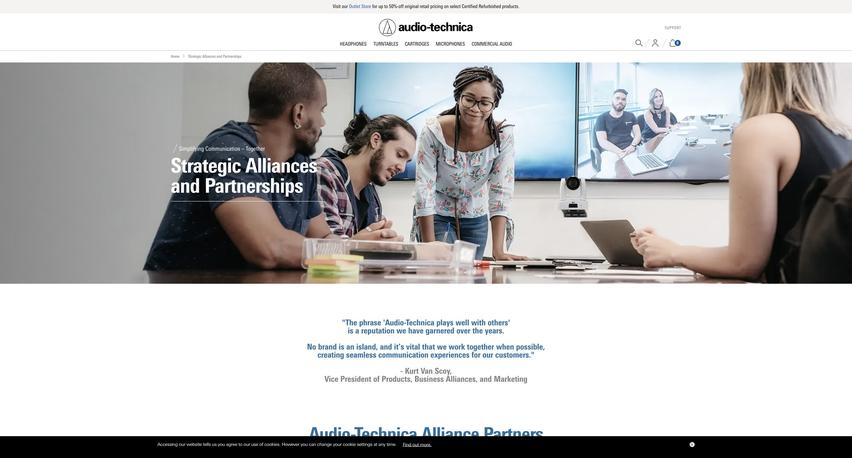Task type: vqa. For each thing, say whether or not it's contained in the screenshot.
the brand
yes



Task type: locate. For each thing, give the bounding box(es) containing it.
phrase
[[360, 318, 381, 328]]

0 vertical spatial is
[[348, 326, 354, 336]]

retail
[[420, 3, 430, 9]]

1 vertical spatial to
[[239, 442, 243, 447]]

strategic inside "strategic alliances and partnerships"
[[171, 154, 241, 178]]

–
[[242, 145, 245, 153]]

alliances right breadcrumbs image
[[202, 54, 216, 59]]

0 horizontal spatial you
[[218, 442, 225, 447]]

of
[[374, 375, 380, 384], [259, 442, 263, 447]]

on
[[444, 3, 449, 9]]

0 vertical spatial strategic alliances and partnerships
[[188, 54, 242, 59]]

0 horizontal spatial to
[[239, 442, 243, 447]]

strategic alliances and partnerships right breadcrumbs image
[[188, 54, 242, 59]]

well
[[456, 318, 470, 328]]

0 vertical spatial we
[[397, 326, 407, 336]]

you
[[218, 442, 225, 447], [301, 442, 308, 447]]

we inside the "the phrase 'audio-technica plays well with others' is a reputation we have garnered over the years.
[[397, 326, 407, 336]]

1 horizontal spatial is
[[348, 326, 354, 336]]

strategic
[[188, 54, 202, 59], [171, 154, 241, 178]]

1 horizontal spatial to
[[385, 3, 388, 9]]

1 horizontal spatial alliances
[[246, 154, 317, 178]]

we right that
[[437, 342, 447, 352]]

technica
[[407, 318, 435, 328], [356, 423, 418, 446]]

to right agree
[[239, 442, 243, 447]]

0 horizontal spatial alliances
[[202, 54, 216, 59]]

accessing our website tells us you agree to our use of cookies. however you can change your cookie settings at any time.
[[157, 442, 398, 447]]

of inside - kurt van scoy, vice president of products, business alliances, and marketing
[[374, 375, 380, 384]]

headphones link
[[337, 41, 370, 48]]

strategic down simplifying
[[171, 154, 241, 178]]

0 vertical spatial technica
[[407, 318, 435, 328]]

alliances inside "strategic alliances and partnerships"
[[246, 154, 317, 178]]

0 vertical spatial for
[[373, 3, 378, 9]]

cross image
[[691, 444, 694, 446]]

- kurt van scoy, vice president of products, business alliances, and marketing
[[325, 367, 528, 384]]

for
[[373, 3, 378, 9], [472, 350, 481, 360]]

our
[[342, 3, 348, 9], [483, 350, 494, 360], [179, 442, 185, 447], [244, 442, 250, 447]]

reputation
[[362, 326, 395, 336]]

store logo image
[[379, 19, 473, 36]]

we left have
[[397, 326, 407, 336]]

our left when
[[483, 350, 494, 360]]

outlet store link
[[349, 3, 371, 9]]

1 horizontal spatial you
[[301, 442, 308, 447]]

out
[[413, 442, 419, 447]]

home link
[[171, 53, 180, 60]]

alliances,
[[446, 375, 478, 384]]

and
[[217, 54, 222, 59], [171, 174, 200, 198], [380, 342, 392, 352], [480, 375, 492, 384]]

is left an
[[339, 342, 345, 352]]

of left products,
[[374, 375, 380, 384]]

select
[[450, 3, 461, 9]]

partnerships
[[223, 54, 242, 59], [205, 174, 303, 198]]

divider line image
[[646, 39, 650, 47]]

alliances down the together
[[246, 154, 317, 178]]

our right visit
[[342, 3, 348, 9]]

0 vertical spatial of
[[374, 375, 380, 384]]

1 horizontal spatial for
[[472, 350, 481, 360]]

0 horizontal spatial for
[[373, 3, 378, 9]]

the
[[473, 326, 483, 336]]

0 vertical spatial partnerships
[[223, 54, 242, 59]]

alliance
[[422, 423, 480, 446]]

communication
[[379, 350, 429, 360]]

alliances
[[202, 54, 216, 59], [246, 154, 317, 178]]

1 vertical spatial strategic alliances and partnerships
[[171, 154, 317, 198]]

change
[[317, 442, 332, 447]]

scoy,
[[435, 367, 452, 376]]

0 horizontal spatial we
[[397, 326, 407, 336]]

cookie
[[343, 442, 356, 447]]

experiences
[[431, 350, 470, 360]]

1 horizontal spatial we
[[437, 342, 447, 352]]

strategic alliances and partnerships down –
[[171, 154, 317, 198]]

plays
[[437, 318, 454, 328]]

partners
[[484, 423, 544, 446]]

magnifying glass image
[[636, 39, 643, 47]]

that
[[422, 342, 435, 352]]

for inside the no brand is an island, and it's vital that we work together when possible, creating seamless communication experiences for our customers."
[[472, 350, 481, 360]]

0 horizontal spatial is
[[339, 342, 345, 352]]

for right work
[[472, 350, 481, 360]]

to
[[385, 3, 388, 9], [239, 442, 243, 447]]

certified
[[462, 3, 478, 9]]

is left a
[[348, 326, 354, 336]]

find
[[403, 442, 412, 447]]

1 vertical spatial we
[[437, 342, 447, 352]]

1 vertical spatial partnerships
[[205, 174, 303, 198]]

president
[[341, 375, 372, 384]]

1 vertical spatial of
[[259, 442, 263, 447]]

audio
[[500, 41, 513, 47]]

you right us
[[218, 442, 225, 447]]

website
[[187, 442, 202, 447]]

1 horizontal spatial of
[[374, 375, 380, 384]]

1 vertical spatial strategic
[[171, 154, 241, 178]]

strategic right breadcrumbs image
[[188, 54, 202, 59]]

over
[[457, 326, 471, 336]]

basket image
[[669, 39, 677, 47]]

1 vertical spatial alliances
[[246, 154, 317, 178]]

store
[[362, 3, 371, 9]]

use
[[251, 442, 258, 447]]

together
[[467, 342, 495, 352]]

up
[[379, 3, 383, 9]]

can
[[309, 442, 316, 447]]

marketing
[[494, 375, 528, 384]]

seamless
[[346, 350, 377, 360]]

is inside the no brand is an island, and it's vital that we work together when possible, creating seamless communication experiences for our customers."
[[339, 342, 345, 352]]

0
[[677, 41, 679, 45]]

our left website
[[179, 442, 185, 447]]

business
[[415, 375, 444, 384]]

cartridges
[[405, 41, 429, 47]]

1 vertical spatial for
[[472, 350, 481, 360]]

strategic alliances and partnerships
[[188, 54, 242, 59], [171, 154, 317, 198]]

for left up
[[373, 3, 378, 9]]

is
[[348, 326, 354, 336], [339, 342, 345, 352]]

you left can
[[301, 442, 308, 447]]

to right up
[[385, 3, 388, 9]]

1 vertical spatial is
[[339, 342, 345, 352]]

of right use
[[259, 442, 263, 447]]



Task type: describe. For each thing, give the bounding box(es) containing it.
we inside the no brand is an island, and it's vital that we work together when possible, creating seamless communication experiences for our customers."
[[437, 342, 447, 352]]

home
[[171, 54, 180, 59]]

and inside the no brand is an island, and it's vital that we work together when possible, creating seamless communication experiences for our customers."
[[380, 342, 392, 352]]

0 vertical spatial alliances
[[202, 54, 216, 59]]

vice
[[325, 375, 339, 384]]

outlet
[[349, 3, 361, 9]]

simplifying communication – together
[[179, 145, 265, 153]]

time.
[[387, 442, 397, 447]]

0 horizontal spatial of
[[259, 442, 263, 447]]

audio-
[[309, 423, 356, 446]]

50%-
[[389, 3, 399, 9]]

"the phrase 'audio-technica plays well with others' is a reputation we have garnered over the years.
[[342, 318, 511, 336]]

have
[[409, 326, 424, 336]]

cookies.
[[265, 442, 281, 447]]

0 vertical spatial to
[[385, 3, 388, 9]]

our left use
[[244, 442, 250, 447]]

more.
[[420, 442, 432, 447]]

simplifying
[[179, 145, 204, 153]]

years.
[[485, 326, 505, 336]]

0 link
[[669, 39, 682, 47]]

commercial
[[472, 41, 499, 47]]

others'
[[488, 318, 511, 328]]

'audio-
[[383, 318, 407, 328]]

pricing
[[431, 3, 443, 9]]

breadcrumbs image
[[182, 54, 186, 58]]

commercial audio
[[472, 41, 513, 47]]

no
[[307, 342, 316, 352]]

brand
[[318, 342, 337, 352]]

and inside - kurt van scoy, vice president of products, business alliances, and marketing
[[480, 375, 492, 384]]

communication
[[206, 145, 240, 153]]

find out more.
[[403, 442, 432, 447]]

it's
[[394, 342, 404, 352]]

settings
[[357, 442, 373, 447]]

support
[[665, 26, 682, 30]]

technica inside the "the phrase 'audio-technica plays well with others' is a reputation we have garnered over the years.
[[407, 318, 435, 328]]

original
[[405, 3, 419, 9]]

visit our outlet store for up to 50%-off original retail pricing on select certified refurbished products.
[[333, 3, 520, 9]]

turntables
[[374, 41, 399, 47]]

1 vertical spatial technica
[[356, 423, 418, 446]]

turntables link
[[370, 41, 402, 48]]

2 you from the left
[[301, 442, 308, 447]]

customers."
[[496, 350, 535, 360]]

and inside "strategic alliances and partnerships"
[[171, 174, 200, 198]]

island,
[[357, 342, 378, 352]]

off
[[399, 3, 404, 9]]

audio-technica alliance partners
[[309, 423, 544, 446]]

creating
[[318, 350, 344, 360]]

-
[[401, 367, 403, 376]]

cartridges link
[[402, 41, 433, 48]]

kurt
[[405, 367, 419, 376]]

0 vertical spatial strategic
[[188, 54, 202, 59]]

commercial audio link
[[469, 41, 516, 48]]

van
[[421, 367, 433, 376]]

however
[[282, 442, 300, 447]]

find out more. link
[[398, 440, 437, 450]]

refurbished
[[479, 3, 501, 9]]

support link
[[665, 26, 682, 30]]

when
[[497, 342, 515, 352]]

visit
[[333, 3, 341, 9]]

a
[[356, 326, 360, 336]]

1 you from the left
[[218, 442, 225, 447]]

vital
[[406, 342, 420, 352]]

tells
[[203, 442, 211, 447]]

no brand is an island, and it's vital that we work together when possible, creating seamless communication experiences for our customers."
[[307, 342, 546, 360]]

at
[[374, 442, 378, 447]]

an
[[347, 342, 355, 352]]

products.
[[503, 3, 520, 9]]

garnered
[[426, 326, 455, 336]]

products,
[[382, 375, 413, 384]]

is inside the "the phrase 'audio-technica plays well with others' is a reputation we have garnered over the years.
[[348, 326, 354, 336]]

"the
[[342, 318, 358, 328]]

microphones
[[436, 41, 465, 47]]

us
[[212, 442, 217, 447]]

together
[[246, 145, 265, 153]]

partnerships inside "strategic alliances and partnerships"
[[205, 174, 303, 198]]

agree
[[226, 442, 237, 447]]

microphones link
[[433, 41, 469, 48]]

divider line image
[[663, 39, 667, 47]]

any
[[379, 442, 386, 447]]

with
[[472, 318, 486, 328]]

headphones
[[340, 41, 367, 47]]

possible,
[[517, 342, 546, 352]]

our inside the no brand is an island, and it's vital that we work together when possible, creating seamless communication experiences for our customers."
[[483, 350, 494, 360]]

your
[[333, 442, 342, 447]]



